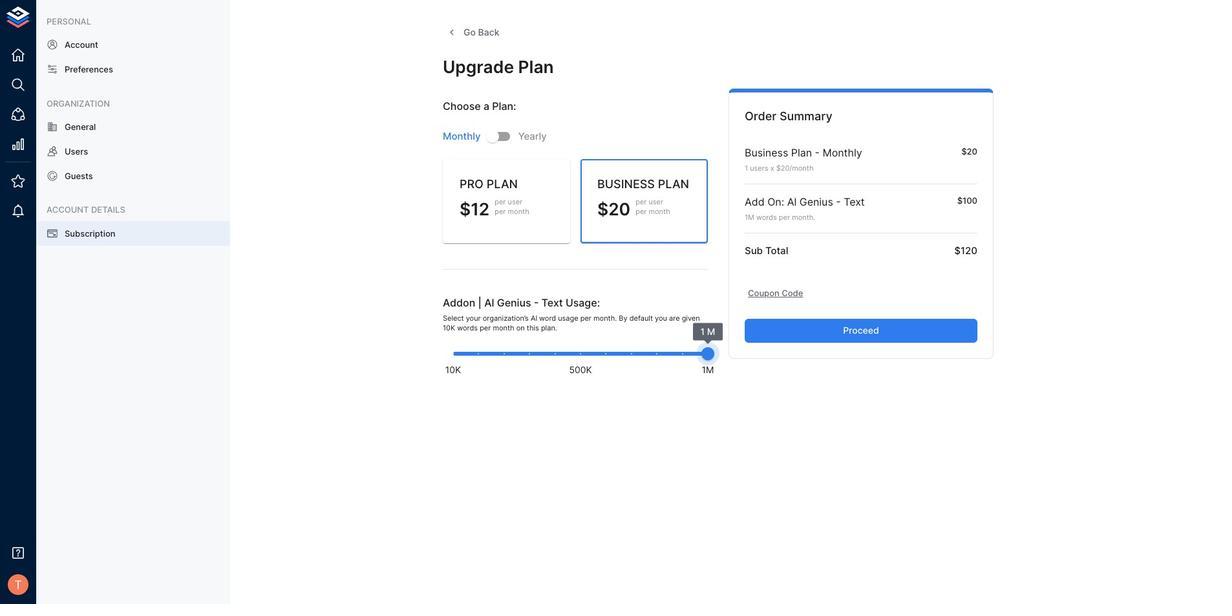 Task type: locate. For each thing, give the bounding box(es) containing it.
$ for 20
[[598, 199, 609, 219]]

- inside business plan - monthly 1 users x $ 20 /month
[[815, 146, 820, 159]]

0 vertical spatial -
[[815, 146, 820, 159]]

month inside $ 12 per user per month
[[508, 207, 529, 216]]

1 vertical spatial genius
[[497, 296, 531, 309]]

1 horizontal spatial plan
[[791, 146, 812, 159]]

2 plan from the left
[[658, 177, 689, 191]]

guests link
[[36, 164, 230, 188]]

plan up /month
[[791, 146, 812, 159]]

guests
[[65, 171, 93, 181]]

1 vertical spatial text
[[542, 296, 563, 309]]

1 horizontal spatial -
[[815, 146, 820, 159]]

1 horizontal spatial plan
[[658, 177, 689, 191]]

text inside addon | al genius - text usage: select your organization's al word usage per month. by default you are given 10k words per month on this plan.
[[542, 296, 563, 309]]

user inside $ 20 per user per month
[[649, 197, 664, 206]]

- down summary
[[815, 146, 820, 159]]

0 vertical spatial text
[[844, 195, 865, 208]]

words
[[757, 213, 777, 222], [457, 324, 478, 333]]

given
[[682, 314, 700, 323]]

- inside add on: al genius - text 1m words per month.
[[836, 195, 841, 208]]

0 vertical spatial month.
[[792, 213, 816, 222]]

0 vertical spatial 1m
[[745, 213, 755, 222]]

1 horizontal spatial genius
[[800, 195, 833, 208]]

1 vertical spatial month.
[[594, 314, 617, 323]]

1 vertical spatial 1
[[701, 326, 705, 337]]

1m
[[745, 213, 755, 222], [702, 364, 714, 375]]

user down the business plan
[[649, 197, 664, 206]]

coupon
[[748, 288, 780, 298]]

1 vertical spatial monthly
[[823, 146, 863, 159]]

1 vertical spatial 20
[[609, 199, 631, 219]]

plan up $ 20 per user per month
[[658, 177, 689, 191]]

month.
[[792, 213, 816, 222], [594, 314, 617, 323]]

0 horizontal spatial words
[[457, 324, 478, 333]]

text for |
[[542, 296, 563, 309]]

month right 12
[[508, 207, 529, 216]]

month. down /month
[[792, 213, 816, 222]]

preferences link
[[36, 57, 230, 82]]

plan inside business plan - monthly 1 users x $ 20 /month
[[791, 146, 812, 159]]

0 vertical spatial genius
[[800, 195, 833, 208]]

0 vertical spatial words
[[757, 213, 777, 222]]

2 vertical spatial -
[[534, 296, 539, 309]]

0 vertical spatial 20
[[781, 163, 790, 172]]

$ 20 per user per month
[[598, 197, 670, 219]]

you
[[655, 314, 667, 323]]

summary
[[780, 110, 833, 123]]

order summary
[[745, 110, 833, 123]]

plan for business
[[791, 146, 812, 159]]

genius for on:
[[800, 195, 833, 208]]

0 horizontal spatial al
[[485, 296, 494, 309]]

personal
[[47, 16, 91, 27]]

month down the business plan
[[649, 207, 670, 216]]

$ down "business"
[[598, 199, 609, 219]]

m
[[707, 326, 716, 337]]

0 vertical spatial 10k
[[443, 324, 455, 333]]

business plan - monthly 1 users x $ 20 /month
[[745, 146, 863, 172]]

month. left by
[[594, 314, 617, 323]]

20 inside $ 20 per user per month
[[609, 199, 631, 219]]

0 horizontal spatial $
[[460, 199, 471, 219]]

- down business plan - monthly 1 users x $ 20 /month
[[836, 195, 841, 208]]

al up this at the bottom
[[531, 314, 537, 323]]

users
[[750, 163, 769, 172]]

20 right x on the top right of page
[[781, 163, 790, 172]]

words down the on:
[[757, 213, 777, 222]]

al right the on:
[[787, 195, 797, 208]]

1 horizontal spatial user
[[649, 197, 664, 206]]

subscription
[[65, 228, 115, 238]]

$ right x on the top right of page
[[777, 163, 781, 172]]

1
[[745, 163, 748, 172], [701, 326, 705, 337]]

2 user from the left
[[649, 197, 664, 206]]

text
[[844, 195, 865, 208], [542, 296, 563, 309]]

20 down "business"
[[609, 199, 631, 219]]

plan
[[518, 56, 554, 77], [791, 146, 812, 159]]

back
[[478, 27, 500, 38]]

1 horizontal spatial 1
[[745, 163, 748, 172]]

0 horizontal spatial genius
[[497, 296, 531, 309]]

words down your
[[457, 324, 478, 333]]

0 horizontal spatial plan
[[518, 56, 554, 77]]

month
[[508, 207, 529, 216], [649, 207, 670, 216], [493, 324, 515, 333]]

al inside add on: al genius - text 1m words per month.
[[787, 195, 797, 208]]

0 horizontal spatial 20
[[609, 199, 631, 219]]

usage
[[558, 314, 579, 323]]

0 horizontal spatial 1m
[[702, 364, 714, 375]]

per
[[495, 197, 506, 206], [636, 197, 647, 206], [495, 207, 506, 216], [636, 207, 647, 216], [779, 213, 790, 222], [581, 314, 592, 323], [480, 324, 491, 333]]

genius down /month
[[800, 195, 833, 208]]

1 horizontal spatial al
[[531, 314, 537, 323]]

1 horizontal spatial text
[[844, 195, 865, 208]]

monthly
[[443, 130, 481, 143], [823, 146, 863, 159]]

- for 1m
[[836, 195, 841, 208]]

0 vertical spatial 1
[[745, 163, 748, 172]]

word
[[539, 314, 556, 323]]

month. inside addon | al genius - text usage: select your organization's al word usage per month. by default you are given 10k words per month on this plan.
[[594, 314, 617, 323]]

general link
[[36, 114, 230, 139]]

business
[[745, 146, 789, 159]]

1 vertical spatial plan
[[791, 146, 812, 159]]

order
[[745, 110, 777, 123]]

0 horizontal spatial monthly
[[443, 130, 481, 143]]

- up this at the bottom
[[534, 296, 539, 309]]

- inside addon | al genius - text usage: select your organization's al word usage per month. by default you are given 10k words per month on this plan.
[[534, 296, 539, 309]]

- for usage:
[[534, 296, 539, 309]]

1 plan from the left
[[487, 177, 518, 191]]

account link
[[36, 32, 230, 57]]

plan for 12
[[487, 177, 518, 191]]

2 horizontal spatial -
[[836, 195, 841, 208]]

1 horizontal spatial 20
[[781, 163, 790, 172]]

1 left m
[[701, 326, 705, 337]]

user inside $ 12 per user per month
[[508, 197, 523, 206]]

user for 20
[[649, 197, 664, 206]]

words inside add on: al genius - text 1m words per month.
[[757, 213, 777, 222]]

plan for upgrade
[[518, 56, 554, 77]]

genius inside addon | al genius - text usage: select your organization's al word usage per month. by default you are given 10k words per month on this plan.
[[497, 296, 531, 309]]

1 vertical spatial words
[[457, 324, 478, 333]]

0 vertical spatial al
[[787, 195, 797, 208]]

genius
[[800, 195, 833, 208], [497, 296, 531, 309]]

1m down the add on the right
[[745, 213, 755, 222]]

1 vertical spatial 10k
[[445, 364, 461, 375]]

al right | at the left of the page
[[485, 296, 494, 309]]

1 horizontal spatial month.
[[792, 213, 816, 222]]

0 horizontal spatial -
[[534, 296, 539, 309]]

plan right the upgrade
[[518, 56, 554, 77]]

10k
[[443, 324, 455, 333], [445, 364, 461, 375]]

al
[[787, 195, 797, 208], [485, 296, 494, 309], [531, 314, 537, 323]]

organization
[[47, 98, 110, 108]]

1 horizontal spatial monthly
[[823, 146, 863, 159]]

0 horizontal spatial user
[[508, 197, 523, 206]]

on:
[[768, 195, 785, 208]]

20 inside business plan - monthly 1 users x $ 20 /month
[[781, 163, 790, 172]]

$ down pro
[[460, 199, 471, 219]]

user
[[508, 197, 523, 206], [649, 197, 664, 206]]

20
[[781, 163, 790, 172], [609, 199, 631, 219]]

$
[[777, 163, 781, 172], [460, 199, 471, 219], [598, 199, 609, 219]]

upgrade
[[443, 56, 514, 77]]

-
[[815, 146, 820, 159], [836, 195, 841, 208], [534, 296, 539, 309]]

proceed
[[843, 325, 879, 336]]

1m down 1 m
[[702, 364, 714, 375]]

1 horizontal spatial 1m
[[745, 213, 755, 222]]

business plan
[[598, 177, 689, 191]]

plan for 20
[[658, 177, 689, 191]]

your
[[466, 314, 481, 323]]

text inside add on: al genius - text 1m words per month.
[[844, 195, 865, 208]]

0 horizontal spatial 1
[[701, 326, 705, 337]]

0 vertical spatial plan
[[518, 56, 554, 77]]

0 horizontal spatial text
[[542, 296, 563, 309]]

$ inside $ 12 per user per month
[[460, 199, 471, 219]]

plan
[[487, 177, 518, 191], [658, 177, 689, 191]]

user down pro plan
[[508, 197, 523, 206]]

yearly
[[518, 130, 547, 143]]

1 m
[[701, 326, 716, 337]]

1 user from the left
[[508, 197, 523, 206]]

2 horizontal spatial al
[[787, 195, 797, 208]]

0 horizontal spatial month.
[[594, 314, 617, 323]]

1 horizontal spatial words
[[757, 213, 777, 222]]

1m inside add on: al genius - text 1m words per month.
[[745, 213, 755, 222]]

1 horizontal spatial $
[[598, 199, 609, 219]]

2 vertical spatial al
[[531, 314, 537, 323]]

go
[[464, 27, 476, 38]]

1 vertical spatial -
[[836, 195, 841, 208]]

month inside $ 20 per user per month
[[649, 207, 670, 216]]

$ inside $ 20 per user per month
[[598, 199, 609, 219]]

go back button
[[443, 21, 505, 44]]

month inside addon | al genius - text usage: select your organization's al word usage per month. by default you are given 10k words per month on this plan.
[[493, 324, 515, 333]]

month down the organization's
[[493, 324, 515, 333]]

monthly down choose
[[443, 130, 481, 143]]

business
[[598, 177, 655, 191]]

account
[[65, 40, 98, 50]]

1 vertical spatial al
[[485, 296, 494, 309]]

account
[[47, 205, 89, 215]]

pro plan
[[460, 177, 518, 191]]

monthly down summary
[[823, 146, 863, 159]]

details
[[91, 205, 125, 215]]

plan up $ 12 per user per month
[[487, 177, 518, 191]]

genius inside add on: al genius - text 1m words per month.
[[800, 195, 833, 208]]

2 horizontal spatial $
[[777, 163, 781, 172]]

total
[[766, 245, 789, 257]]

0 horizontal spatial plan
[[487, 177, 518, 191]]

1 left users
[[745, 163, 748, 172]]

genius up the organization's
[[497, 296, 531, 309]]

1 vertical spatial 1m
[[702, 364, 714, 375]]



Task type: vqa. For each thing, say whether or not it's contained in the screenshot.
4 in the the Untitled Document Project 4
no



Task type: describe. For each thing, give the bounding box(es) containing it.
addon
[[443, 296, 476, 309]]

user for 12
[[508, 197, 523, 206]]

text for on:
[[844, 195, 865, 208]]

sub total
[[745, 245, 789, 257]]

sub
[[745, 245, 763, 257]]

choose
[[443, 100, 481, 113]]

coupon code
[[748, 288, 803, 298]]

|
[[478, 296, 482, 309]]

words inside addon | al genius - text usage: select your organization's al word usage per month. by default you are given 10k words per month on this plan.
[[457, 324, 478, 333]]

users
[[65, 146, 88, 156]]

1 inside business plan - monthly 1 users x $ 20 /month
[[745, 163, 748, 172]]

genius for |
[[497, 296, 531, 309]]

upgrade plan
[[443, 56, 554, 77]]

monthly inside business plan - monthly 1 users x $ 20 /month
[[823, 146, 863, 159]]

plan:
[[492, 100, 516, 113]]

preferences
[[65, 64, 113, 75]]

$120
[[955, 245, 978, 257]]

$100
[[958, 195, 978, 206]]

account details
[[47, 205, 125, 215]]

t button
[[4, 570, 32, 599]]

per inside add on: al genius - text 1m words per month.
[[779, 213, 790, 222]]

$ inside business plan - monthly 1 users x $ 20 /month
[[777, 163, 781, 172]]

subscription link
[[36, 221, 230, 246]]

t
[[14, 577, 22, 592]]

500k
[[569, 364, 592, 375]]

coupon code button
[[745, 284, 807, 303]]

0 vertical spatial monthly
[[443, 130, 481, 143]]

go back
[[464, 27, 500, 38]]

al for |
[[485, 296, 494, 309]]

a
[[484, 100, 490, 113]]

al for on:
[[787, 195, 797, 208]]

addon | al genius - text usage: select your organization's al word usage per month. by default you are given 10k words per month on this plan.
[[443, 296, 700, 333]]

month for 12
[[508, 207, 529, 216]]

users link
[[36, 139, 230, 164]]

month for 20
[[649, 207, 670, 216]]

month. inside add on: al genius - text 1m words per month.
[[792, 213, 816, 222]]

proceed button
[[745, 319, 978, 343]]

$20
[[962, 146, 978, 156]]

this
[[527, 324, 539, 333]]

default
[[630, 314, 653, 323]]

$ for 12
[[460, 199, 471, 219]]

pro
[[460, 177, 484, 191]]

choose a plan:
[[443, 100, 516, 113]]

10k inside addon | al genius - text usage: select your organization's al word usage per month. by default you are given 10k words per month on this plan.
[[443, 324, 455, 333]]

organization's
[[483, 314, 529, 323]]

select
[[443, 314, 464, 323]]

$ 12 per user per month
[[460, 197, 529, 219]]

general
[[65, 121, 96, 132]]

add on: al genius - text 1m words per month.
[[745, 195, 865, 222]]

add
[[745, 195, 765, 208]]

are
[[669, 314, 680, 323]]

plan.
[[541, 324, 557, 333]]

by
[[619, 314, 628, 323]]

code
[[782, 288, 803, 298]]

/month
[[790, 163, 814, 172]]

12
[[471, 199, 490, 219]]

on
[[517, 324, 525, 333]]

usage:
[[566, 296, 600, 309]]

x
[[771, 163, 775, 172]]



